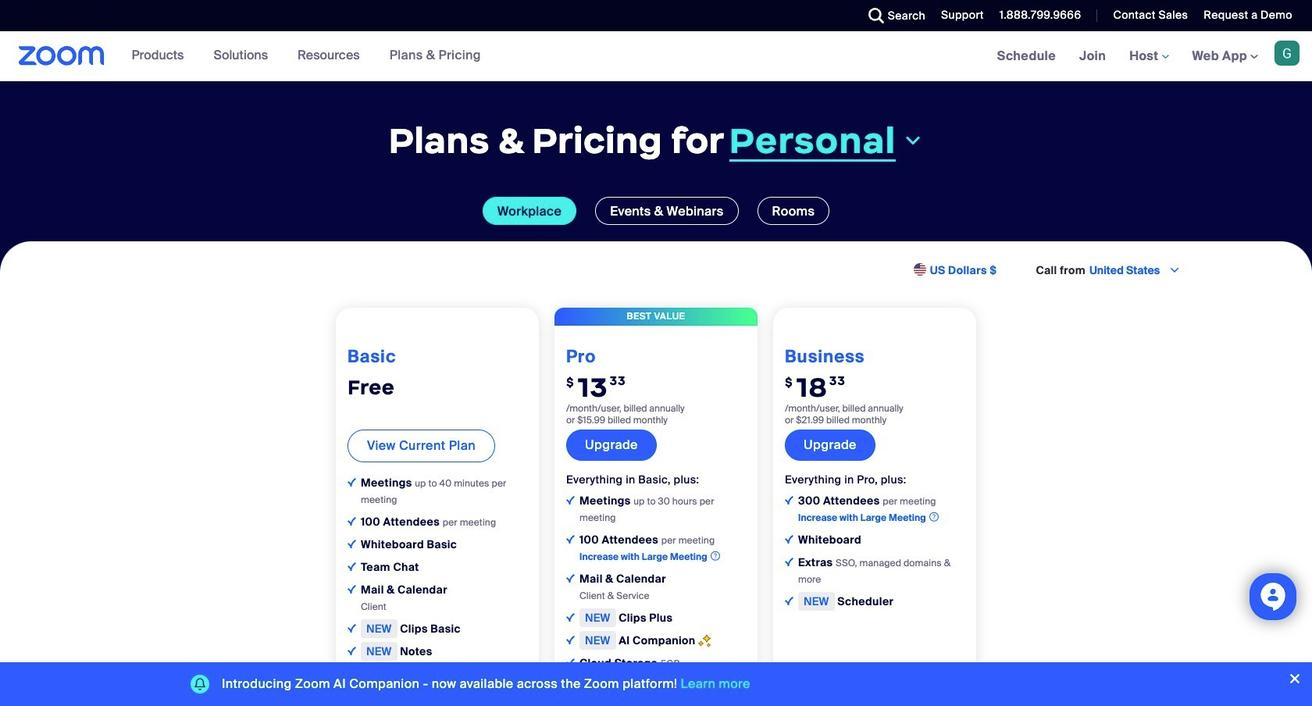 Task type: vqa. For each thing, say whether or not it's contained in the screenshot.
heading
no



Task type: describe. For each thing, give the bounding box(es) containing it.
product information navigation
[[120, 31, 493, 81]]

down image
[[903, 132, 924, 150]]

show options image
[[1169, 264, 1182, 277]]

help outline image
[[711, 549, 720, 563]]



Task type: locate. For each thing, give the bounding box(es) containing it.
application
[[799, 495, 942, 524]]

outer image
[[914, 264, 928, 278]]

ok image
[[348, 478, 356, 487], [567, 496, 575, 505], [348, 517, 356, 526], [567, 535, 575, 544], [348, 563, 356, 571], [567, 574, 575, 583], [348, 585, 356, 594], [785, 597, 794, 605], [348, 624, 356, 633], [567, 636, 575, 644], [348, 647, 356, 656], [567, 681, 575, 690]]

profile picture image
[[1275, 41, 1300, 66]]

tabs of zoom services tab list
[[23, 197, 1289, 225]]

main content
[[0, 31, 1313, 706]]

meetings navigation
[[986, 31, 1313, 82]]

banner
[[0, 31, 1313, 82]]

ok image
[[785, 496, 794, 505], [785, 535, 794, 544], [348, 540, 356, 548], [785, 558, 794, 566], [567, 613, 575, 622], [567, 658, 575, 667]]

zoom logo image
[[19, 46, 104, 66]]



